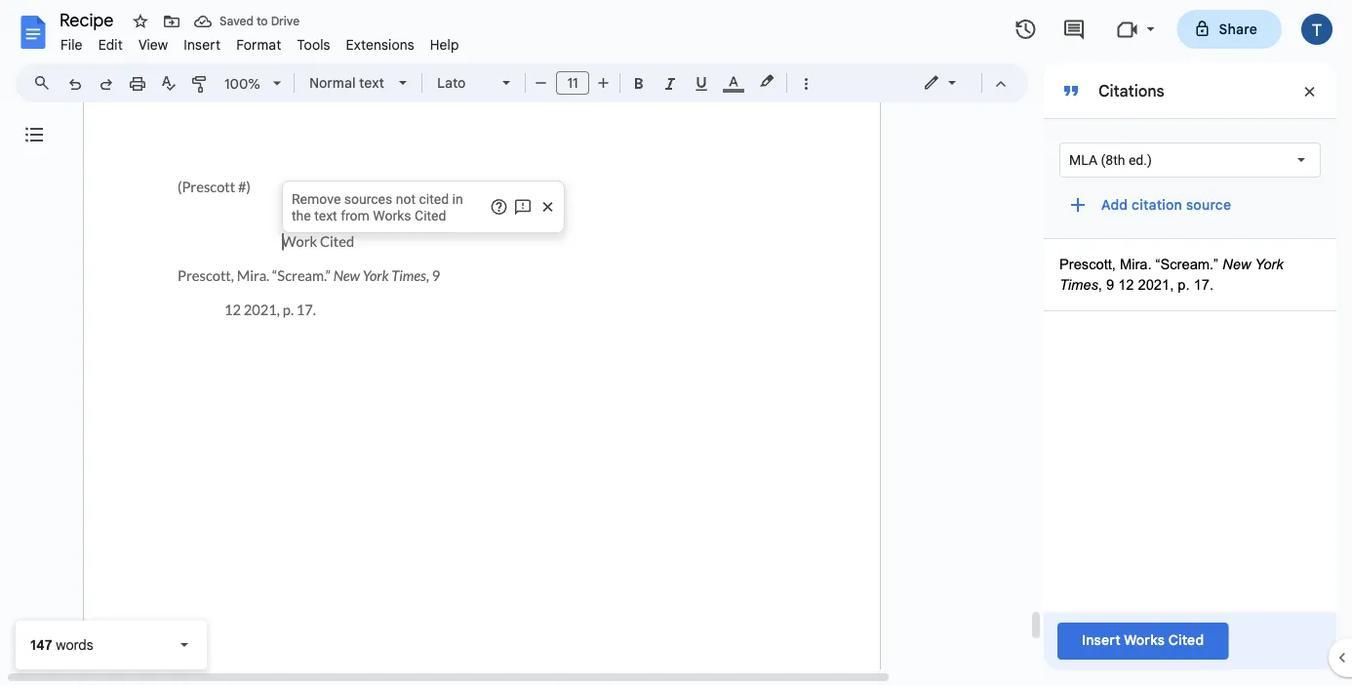 Task type: locate. For each thing, give the bounding box(es) containing it.
1 vertical spatial cited
[[1169, 631, 1205, 649]]

prescott,
[[1060, 256, 1116, 272]]

0 vertical spatial insert
[[184, 36, 221, 53]]

normal
[[309, 74, 356, 91]]

works
[[373, 207, 411, 224], [1125, 631, 1166, 649]]

drive
[[271, 14, 300, 29]]

insert inside menu item
[[184, 36, 221, 53]]

17.
[[1194, 276, 1214, 292]]

to
[[257, 14, 268, 29]]

Zoom field
[[217, 69, 290, 99]]

insert for insert
[[184, 36, 221, 53]]

mode and view toolbar
[[909, 63, 1017, 102]]

font list. lato selected. option
[[437, 69, 491, 97]]

in
[[452, 191, 463, 207]]

text right the
[[314, 207, 337, 224]]

"scream."
[[1156, 256, 1219, 272]]

text down extensions menu item
[[359, 74, 384, 91]]

text
[[359, 74, 384, 91], [314, 207, 337, 224]]

1 horizontal spatial cited
[[1169, 631, 1205, 649]]

0 horizontal spatial text
[[314, 207, 337, 224]]

0 vertical spatial cited
[[415, 207, 446, 224]]

mla
[[1070, 152, 1098, 168]]

words
[[56, 636, 93, 653]]

1 vertical spatial insert
[[1082, 631, 1121, 649]]

Font size text field
[[557, 71, 589, 95]]

1 horizontal spatial text
[[359, 74, 384, 91]]

text inside remove sources not cited in the text from works cited
[[314, 207, 337, 224]]

format menu item
[[229, 33, 289, 56]]

0 horizontal spatial cited
[[415, 207, 446, 224]]

remove
[[292, 191, 341, 207]]

0 vertical spatial text
[[359, 74, 384, 91]]

147
[[30, 636, 52, 653]]

extensions
[[346, 36, 415, 53]]

1 vertical spatial works
[[1125, 631, 1166, 649]]

help menu item
[[422, 33, 467, 56]]

times
[[1060, 276, 1099, 292]]

0 vertical spatial works
[[373, 207, 411, 224]]

york
[[1255, 256, 1284, 272]]

1 horizontal spatial insert
[[1082, 631, 1121, 649]]

ed.)
[[1129, 152, 1152, 168]]

highlight color image
[[756, 69, 778, 93]]

(8th
[[1101, 152, 1126, 168]]

1 horizontal spatial works
[[1125, 631, 1166, 649]]

add
[[1102, 197, 1129, 214]]

view
[[138, 36, 168, 53]]

cited
[[415, 207, 446, 224], [1169, 631, 1205, 649]]

insert
[[184, 36, 221, 53], [1082, 631, 1121, 649]]

file
[[61, 36, 83, 53]]

works inside button
[[1125, 631, 1166, 649]]

0 horizontal spatial insert
[[184, 36, 221, 53]]

insert for insert works cited
[[1082, 631, 1121, 649]]

menu bar containing file
[[53, 25, 467, 58]]

share
[[1220, 20, 1258, 38]]

add citation source button
[[1060, 187, 1248, 223]]

0 horizontal spatial works
[[373, 207, 411, 224]]

mla (8th ed.) option
[[1070, 150, 1152, 170]]

text inside option
[[359, 74, 384, 91]]

add citation source
[[1102, 197, 1232, 214]]

edit menu item
[[90, 33, 131, 56]]

extensions menu item
[[338, 33, 422, 56]]

p.
[[1178, 276, 1190, 292]]

normal text
[[309, 74, 384, 91]]

insert inside button
[[1082, 631, 1121, 649]]

the
[[292, 207, 311, 224]]

, 9 12 2021, p. 17.
[[1099, 276, 1214, 292]]

menu bar
[[53, 25, 467, 58]]

lato
[[437, 74, 466, 91]]

1 vertical spatial text
[[314, 207, 337, 224]]



Task type: vqa. For each thing, say whether or not it's contained in the screenshot.
Add citation source BUTTON
yes



Task type: describe. For each thing, give the bounding box(es) containing it.
format
[[236, 36, 281, 53]]

cited
[[419, 191, 449, 207]]

cited inside button
[[1169, 631, 1205, 649]]

from
[[341, 207, 370, 224]]

,
[[1099, 276, 1103, 292]]

mla (8th ed.)
[[1070, 152, 1152, 168]]

file menu item
[[53, 33, 90, 56]]

saved to drive
[[220, 14, 300, 29]]

source
[[1187, 197, 1232, 214]]

147 words
[[30, 636, 93, 653]]

main toolbar
[[58, 0, 822, 404]]

styles list. normal text selected. option
[[309, 69, 387, 97]]

12
[[1119, 276, 1135, 292]]

works inside remove sources not cited in the text from works cited
[[373, 207, 411, 224]]

text color image
[[723, 69, 745, 93]]

Rename text field
[[53, 8, 125, 31]]

menu bar inside 'menu bar' banner
[[53, 25, 467, 58]]

view menu item
[[131, 33, 176, 56]]

insert works cited button
[[1058, 623, 1229, 660]]

citations
[[1099, 81, 1165, 101]]

insert menu item
[[176, 33, 229, 56]]

prescott, mira. "scream."
[[1060, 256, 1223, 272]]

insert works cited
[[1082, 631, 1205, 649]]

not
[[396, 191, 416, 207]]

saved to drive button
[[189, 8, 305, 35]]

9
[[1107, 276, 1115, 292]]

help
[[430, 36, 459, 53]]

mira.
[[1120, 256, 1152, 272]]

new
[[1223, 256, 1252, 272]]

Menus field
[[24, 69, 67, 97]]

2021,
[[1139, 276, 1174, 292]]

cited inside remove sources not cited in the text from works cited
[[415, 207, 446, 224]]

Font size field
[[556, 71, 597, 96]]

citations application
[[0, 0, 1353, 685]]

share button
[[1178, 10, 1283, 49]]

remove sources not cited in the text from works cited
[[292, 191, 463, 224]]

citation
[[1132, 197, 1183, 214]]

menu bar banner
[[0, 0, 1353, 685]]

tools menu item
[[289, 33, 338, 56]]

tools
[[297, 36, 331, 53]]

saved
[[220, 14, 254, 29]]

Star checkbox
[[127, 8, 154, 35]]

edit
[[98, 36, 123, 53]]

new york times
[[1060, 256, 1288, 292]]

Zoom text field
[[220, 70, 266, 98]]

sources
[[344, 191, 393, 207]]



